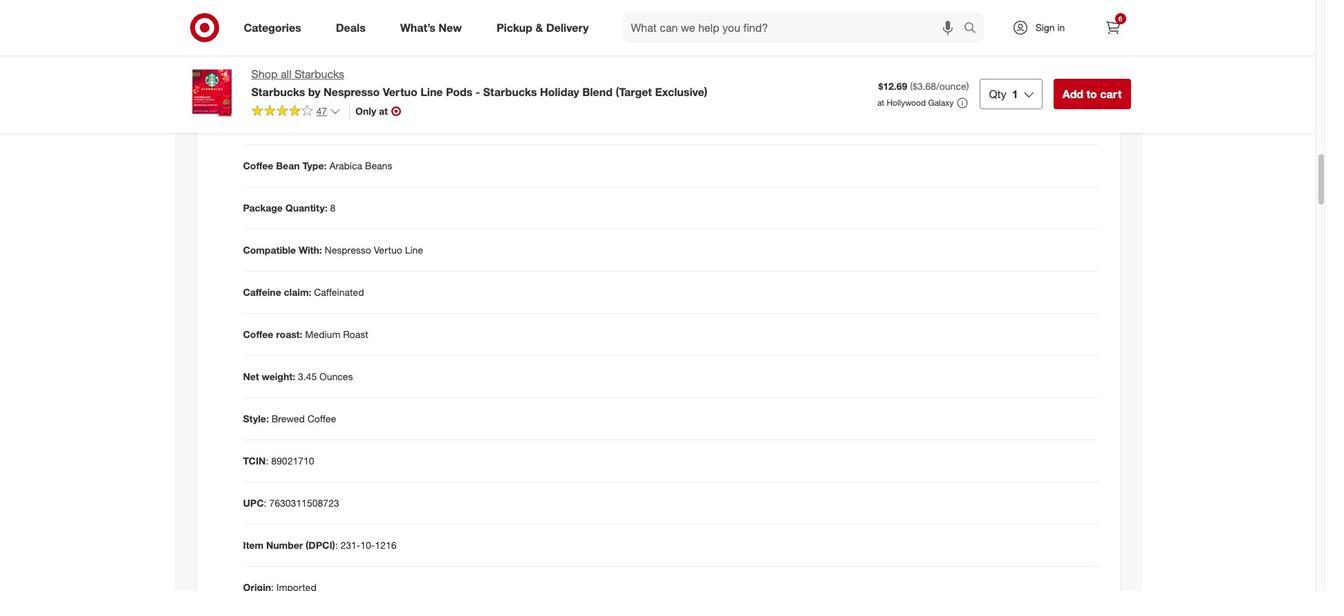 Task type: describe. For each thing, give the bounding box(es) containing it.
qty 1
[[989, 87, 1019, 101]]

package quantity: 8
[[243, 202, 336, 214]]

to
[[1087, 87, 1098, 101]]

style: brewed coffee
[[243, 413, 336, 425]]

&
[[536, 20, 543, 34]]

net
[[243, 371, 259, 382]]

pickup & delivery
[[497, 20, 589, 34]]

bean
[[276, 160, 300, 172]]

add to cart button
[[1054, 79, 1131, 109]]

categories
[[244, 20, 301, 34]]

tcin : 89021710
[[243, 455, 314, 467]]

pods
[[446, 85, 473, 99]]

0 horizontal spatial at
[[379, 105, 388, 117]]

features:
[[243, 75, 286, 87]]

upc : 7630311508723
[[243, 497, 339, 509]]

add to cart
[[1063, 87, 1122, 101]]

non-
[[314, 118, 336, 129]]

compatible
[[243, 244, 296, 256]]

1 vertical spatial nespresso
[[325, 244, 371, 256]]

dietary needs: non-dairy, gluten-free
[[243, 118, 414, 129]]

what's new link
[[389, 12, 479, 43]]

search button
[[958, 12, 991, 46]]

galaxy
[[929, 98, 954, 108]]

: for tcin
[[266, 455, 269, 467]]

8
[[330, 202, 336, 214]]

pickup & delivery link
[[485, 12, 606, 43]]

only at
[[356, 105, 388, 117]]

by
[[308, 85, 321, 99]]

upc
[[243, 497, 264, 509]]

dairy-
[[289, 75, 315, 87]]

3.45
[[298, 371, 317, 382]]

all
[[281, 67, 292, 81]]

qty
[[989, 87, 1007, 101]]

weight:
[[262, 371, 295, 382]]

contains:
[[243, 33, 287, 45]]

with:
[[299, 244, 322, 256]]

dietary
[[243, 118, 277, 129]]

1 vertical spatial line
[[405, 244, 423, 256]]

what's new
[[400, 20, 462, 34]]

blend
[[583, 85, 613, 99]]

6 link
[[1098, 12, 1128, 43]]

gluten-
[[362, 118, 395, 129]]

deals
[[336, 20, 366, 34]]

shop
[[251, 67, 278, 81]]

caffeine
[[243, 286, 281, 298]]

cart
[[1101, 87, 1122, 101]]

1 horizontal spatial at
[[878, 98, 885, 108]]

caffeinated
[[314, 286, 364, 298]]

delivery
[[546, 20, 589, 34]]

free,
[[315, 75, 336, 87]]

$3.68
[[913, 80, 937, 92]]

categories link
[[232, 12, 319, 43]]

pickup
[[497, 20, 533, 34]]

image of starbucks by nespresso vertuo line pods - starbucks holiday blend (target exclusive) image
[[185, 66, 240, 122]]

needs:
[[279, 118, 311, 129]]

2 vertical spatial coffee
[[308, 413, 336, 425]]

0 vertical spatial free
[[377, 75, 396, 87]]

brewed
[[272, 413, 305, 425]]

dairy,
[[336, 118, 359, 129]]

(target
[[616, 85, 652, 99]]

89021710
[[271, 455, 314, 467]]

caffeine claim: caffeinated
[[243, 286, 364, 298]]

compatible with: nespresso vertuo line
[[243, 244, 423, 256]]

ounces
[[320, 371, 353, 382]]

sign
[[1036, 21, 1055, 33]]

item
[[243, 539, 264, 551]]



Task type: locate. For each thing, give the bounding box(es) containing it.
10-
[[361, 539, 375, 551]]

6
[[1119, 15, 1123, 23]]

coffee left bean
[[243, 160, 273, 172]]

only
[[356, 105, 376, 117]]

roast:
[[276, 329, 303, 340]]

quantity:
[[285, 202, 328, 214]]

0 vertical spatial vertuo
[[383, 85, 418, 99]]

claim:
[[284, 286, 312, 298]]

style:
[[243, 413, 269, 425]]

starbucks up by
[[295, 67, 344, 81]]

free up "only at"
[[377, 75, 396, 87]]

sign in
[[1036, 21, 1065, 33]]

7630311508723
[[269, 497, 339, 509]]

item number (dpci) : 231-10-1216
[[243, 539, 397, 551]]

arabica
[[330, 160, 362, 172]]

0 vertical spatial nespresso
[[324, 85, 380, 99]]

shop all starbucks starbucks by nespresso vertuo line pods - starbucks holiday blend (target exclusive)
[[251, 67, 708, 99]]

(dpci)
[[306, 539, 335, 551]]

0 vertical spatial coffee
[[243, 160, 273, 172]]

deals link
[[324, 12, 383, 43]]

nespresso right with:
[[325, 244, 371, 256]]

medium
[[305, 329, 341, 340]]

starbucks down all
[[251, 85, 305, 99]]

search
[[958, 22, 991, 36]]

)
[[967, 80, 969, 92]]

coffee for coffee bean type: arabica beans
[[243, 160, 273, 172]]

0 vertical spatial :
[[266, 455, 269, 467]]

: for upc
[[264, 497, 267, 509]]

What can we help you find? suggestions appear below search field
[[623, 12, 967, 43]]

: left 7630311508723
[[264, 497, 267, 509]]

at up gluten-
[[379, 105, 388, 117]]

starbucks
[[295, 67, 344, 81], [251, 85, 305, 99], [483, 85, 537, 99]]

starbucks right -
[[483, 85, 537, 99]]

$12.69
[[879, 80, 908, 92]]

coffee right brewed
[[308, 413, 336, 425]]

1216
[[375, 539, 397, 551]]

1 vertical spatial vertuo
[[374, 244, 402, 256]]

type:
[[303, 160, 327, 172]]

hollywood
[[887, 98, 926, 108]]

beans
[[365, 160, 392, 172]]

number
[[266, 539, 303, 551]]

in
[[1058, 21, 1065, 33]]

vertuo inside shop all starbucks starbucks by nespresso vertuo line pods - starbucks holiday blend (target exclusive)
[[383, 85, 418, 99]]

47
[[316, 105, 327, 117]]

free
[[377, 75, 396, 87], [394, 118, 414, 129]]

-
[[476, 85, 480, 99]]

$12.69 ( $3.68 /ounce )
[[879, 80, 969, 92]]

at down $12.69
[[878, 98, 885, 108]]

line
[[421, 85, 443, 99], [405, 244, 423, 256]]

package
[[243, 202, 283, 214]]

47 link
[[251, 104, 341, 120]]

coffee bean type: arabica beans
[[243, 160, 392, 172]]

at
[[878, 98, 885, 108], [379, 105, 388, 117]]

nespresso
[[324, 85, 380, 99], [325, 244, 371, 256]]

tcin
[[243, 455, 266, 467]]

1 vertical spatial free
[[394, 118, 414, 129]]

: left 231-
[[335, 539, 338, 551]]

lactose-
[[339, 75, 377, 87]]

/ounce
[[937, 80, 967, 92]]

new
[[439, 20, 462, 34]]

: left 89021710
[[266, 455, 269, 467]]

231-
[[341, 539, 361, 551]]

holiday
[[540, 85, 579, 99]]

coffee left roast:
[[243, 329, 273, 340]]

features: dairy-free, lactose-free
[[243, 75, 396, 87]]

coffee roast: medium roast
[[243, 329, 368, 340]]

0 vertical spatial line
[[421, 85, 443, 99]]

net weight: 3.45 ounces
[[243, 371, 353, 382]]

at hollywood galaxy
[[878, 98, 954, 108]]

exclusive)
[[655, 85, 708, 99]]

sign in link
[[1000, 12, 1087, 43]]

roast
[[343, 329, 368, 340]]

nespresso up only
[[324, 85, 380, 99]]

1
[[1012, 87, 1019, 101]]

free right dairy,
[[394, 118, 414, 129]]

coffee
[[243, 160, 273, 172], [243, 329, 273, 340], [308, 413, 336, 425]]

:
[[266, 455, 269, 467], [264, 497, 267, 509], [335, 539, 338, 551]]

(
[[910, 80, 913, 92]]

line inside shop all starbucks starbucks by nespresso vertuo line pods - starbucks holiday blend (target exclusive)
[[421, 85, 443, 99]]

what's
[[400, 20, 436, 34]]

add
[[1063, 87, 1084, 101]]

coffee for coffee roast: medium roast
[[243, 329, 273, 340]]

1 vertical spatial coffee
[[243, 329, 273, 340]]

nespresso inside shop all starbucks starbucks by nespresso vertuo line pods - starbucks holiday blend (target exclusive)
[[324, 85, 380, 99]]

1 vertical spatial :
[[264, 497, 267, 509]]

2 vertical spatial :
[[335, 539, 338, 551]]



Task type: vqa. For each thing, say whether or not it's contained in the screenshot.


